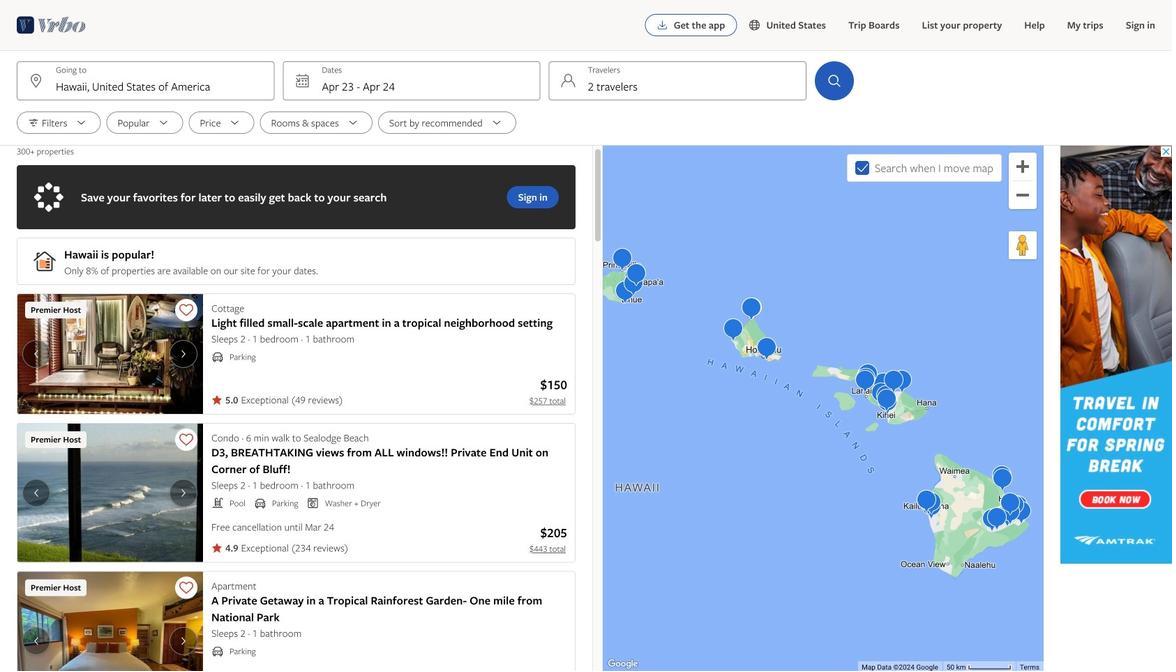 Task type: locate. For each thing, give the bounding box(es) containing it.
small image
[[748, 19, 766, 31], [211, 351, 224, 363], [211, 497, 224, 510], [254, 497, 266, 510], [211, 646, 224, 658]]

show next image for a private getaway in a tropical rainforest garden- one mile from national park image
[[175, 636, 192, 647]]

show previous image for light filled small-scale apartment in a tropical neighborhood setting image
[[28, 349, 45, 360]]

show previous image for a private getaway in a tropical rainforest garden- one mile from national park image
[[28, 636, 45, 647]]

xsmall image
[[211, 395, 223, 406]]

download the app button image
[[657, 20, 668, 31]]

show next image for d3, breathtaking views from all windows!! private end unit on corner of bluff! image
[[175, 488, 192, 499]]

show previous image for d3, breathtaking views from all windows!! private end unit on corner of bluff! image
[[28, 488, 45, 499]]



Task type: describe. For each thing, give the bounding box(es) containing it.
vrbo logo image
[[17, 14, 86, 36]]

xsmall image
[[211, 543, 223, 554]]

nighttime view of entry. solar lights on patio and string lights in yard image
[[17, 294, 203, 415]]

show next image for light filled small-scale apartment in a tropical neighborhood setting image
[[175, 349, 192, 360]]

small image
[[307, 497, 319, 510]]

google image
[[606, 658, 639, 672]]

room image
[[17, 572, 203, 672]]

map region
[[603, 146, 1044, 672]]

waves from the alcove window image
[[17, 423, 203, 563]]

search image
[[826, 73, 843, 89]]



Task type: vqa. For each thing, say whether or not it's contained in the screenshot.
"Show previous image for D3, BREATHTAKING views from ALL windows!! Private End Unit on Corner of Bluff!"
yes



